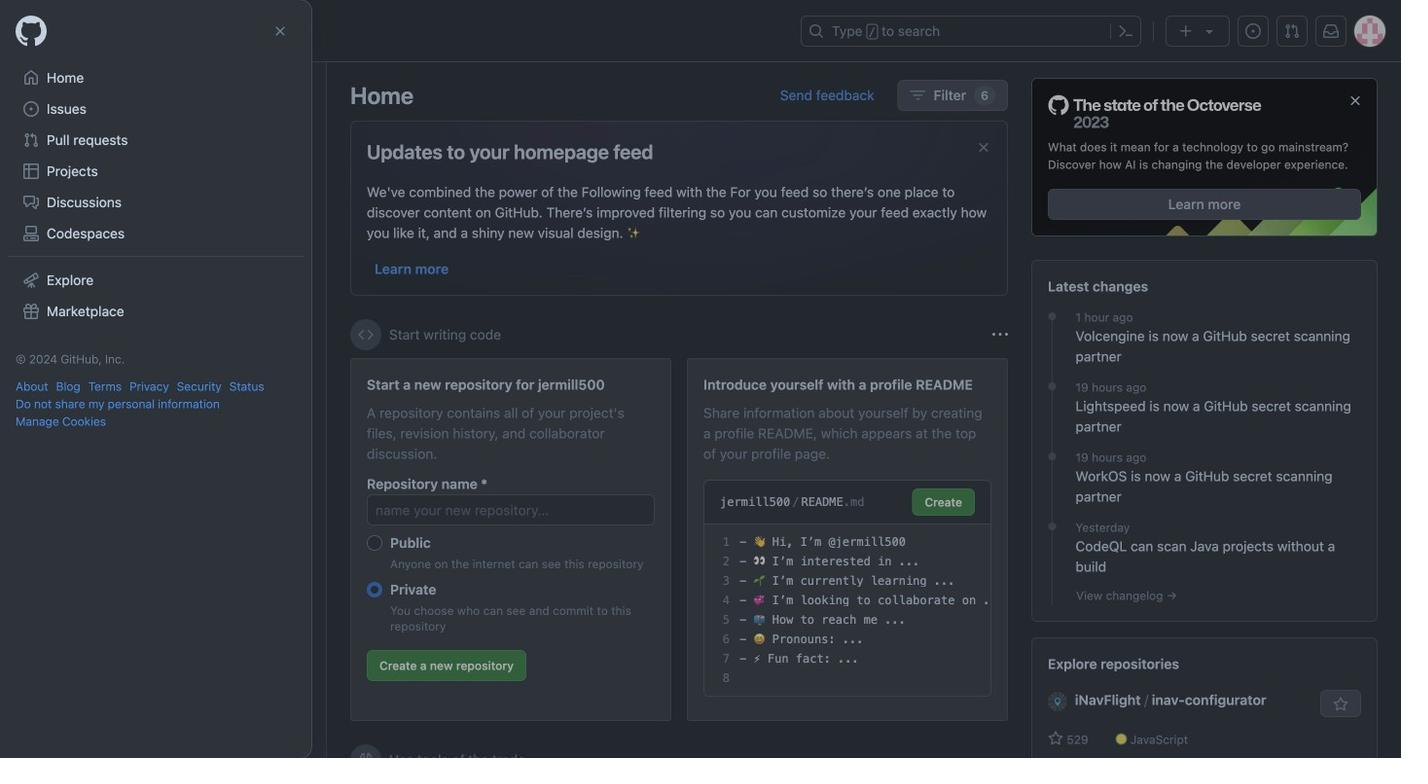 Task type: describe. For each thing, give the bounding box(es) containing it.
issue opened image
[[1246, 23, 1262, 39]]

triangle down image
[[1202, 23, 1218, 39]]

1 dot fill image from the top
[[1045, 379, 1061, 394]]

account element
[[0, 62, 327, 758]]

star image
[[1048, 731, 1064, 747]]

2 dot fill image from the top
[[1045, 449, 1061, 464]]

3 dot fill image from the top
[[1045, 519, 1061, 535]]



Task type: locate. For each thing, give the bounding box(es) containing it.
dot fill image
[[1045, 309, 1061, 324]]

command palette image
[[1119, 23, 1134, 39]]

explore repositories navigation
[[1032, 638, 1378, 758]]

2 vertical spatial dot fill image
[[1045, 519, 1061, 535]]

1 vertical spatial dot fill image
[[1045, 449, 1061, 464]]

notifications image
[[1324, 23, 1339, 39]]

git pull request image
[[1285, 23, 1301, 39]]

dot fill image
[[1045, 379, 1061, 394], [1045, 449, 1061, 464], [1045, 519, 1061, 535]]

plus image
[[1179, 23, 1194, 39]]

explore element
[[1032, 78, 1378, 758]]

0 vertical spatial dot fill image
[[1045, 379, 1061, 394]]



Task type: vqa. For each thing, say whether or not it's contained in the screenshot.
git pull request image
yes



